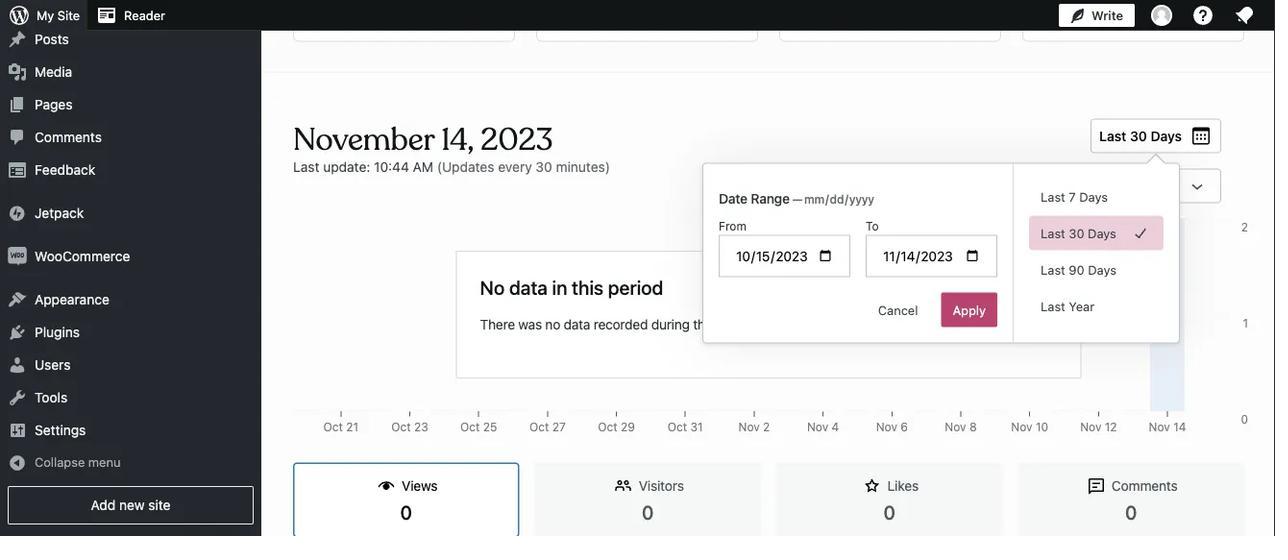 Task type: vqa. For each thing, say whether or not it's contained in the screenshot.
Try
yes



Task type: locate. For each thing, give the bounding box(es) containing it.
oct left 31
[[668, 421, 688, 434]]

0 horizontal spatial comments
[[35, 129, 102, 145]]

last 30 days button up last 7 days button
[[1091, 119, 1222, 153]]

1 vertical spatial 2
[[764, 421, 771, 434]]

oct 29
[[598, 421, 635, 434]]

my site link
[[0, 0, 88, 31]]

tools link
[[0, 382, 262, 415]]

last for last 7 days button
[[1041, 189, 1066, 204]]

0 inside likes 0
[[884, 501, 896, 523]]

last up range.
[[1041, 299, 1066, 313]]

0 horizontal spatial 30
[[536, 159, 553, 175]]

4 oct from the left
[[530, 421, 549, 434]]

no
[[546, 317, 561, 333]]

views down "23"
[[402, 478, 438, 494]]

nov left 6
[[877, 421, 898, 434]]

views inside views 0
[[402, 478, 438, 494]]

2 vertical spatial 30
[[1070, 226, 1085, 240]]

2
[[1242, 221, 1249, 234], [764, 421, 771, 434]]

1 100,000 from the top
[[1205, 221, 1249, 234]]

—
[[793, 192, 803, 206]]

2 100,000 from the top
[[1205, 421, 1249, 434]]

1 vertical spatial last 30 days
[[1041, 226, 1117, 240]]

am
[[413, 159, 434, 175]]

last 30 days
[[1100, 128, 1183, 144], [1041, 226, 1117, 240]]

last inside "last 90 days" button
[[1041, 263, 1066, 277]]

cancel button
[[867, 293, 930, 327]]

last 30 days button inside the date range tooltip
[[1030, 216, 1164, 250]]

last 30 days button up "last 90 days" button
[[1030, 216, 1164, 250]]

None date field
[[803, 189, 905, 209]]

oct left "23"
[[392, 421, 411, 434]]

comments up feedback
[[35, 129, 102, 145]]

7 nov from the left
[[1150, 421, 1171, 434]]

1 vertical spatial 100,000
[[1205, 421, 1249, 434]]

nov left 10
[[1012, 421, 1033, 434]]

From date field
[[719, 235, 851, 277]]

last
[[1100, 128, 1127, 144], [293, 159, 320, 175], [1041, 189, 1066, 204], [1041, 226, 1066, 240], [1041, 263, 1066, 277], [1041, 299, 1066, 313]]

last 30 days up last 7 days button
[[1100, 128, 1183, 144]]

add new site link
[[8, 487, 254, 525]]

oct 27
[[530, 421, 566, 434]]

help image
[[1192, 4, 1215, 27]]

img image left the jetpack
[[8, 204, 27, 223]]

100,000 for 100,000
[[1205, 421, 1249, 434]]

100,000 for 100,000 2 1 0
[[1205, 221, 1249, 234]]

settings link
[[0, 415, 262, 447]]

days inside "last 90 days" button
[[1089, 263, 1117, 277]]

period
[[608, 276, 664, 299]]

nov left 14
[[1150, 421, 1171, 434]]

1 horizontal spatial time
[[991, 317, 1017, 333]]

1 nov from the left
[[739, 421, 760, 434]]

last inside 'last year' button
[[1041, 299, 1066, 313]]

recorded
[[594, 317, 648, 333]]

10
[[1036, 421, 1049, 434]]

0 inside "visitors 0"
[[642, 501, 654, 523]]

no
[[480, 276, 505, 299]]

time left range.
[[991, 317, 1017, 333]]

oct left 27
[[530, 421, 549, 434]]

users
[[35, 357, 71, 373]]

views for views 0
[[402, 478, 438, 494]]

days
[[1151, 128, 1183, 144], [1080, 189, 1109, 204], [1089, 226, 1117, 240], [1089, 263, 1117, 277]]

100,000
[[1205, 221, 1249, 234], [1205, 421, 1249, 434]]

my profile image
[[1152, 5, 1173, 26]]

2 img image from the top
[[8, 247, 27, 266]]

1 horizontal spatial comments
[[1112, 478, 1178, 494]]

25
[[483, 421, 497, 434]]

img image
[[8, 204, 27, 223], [8, 247, 27, 266]]

oct 23
[[392, 421, 429, 434]]

2 for nov 2
[[764, 421, 771, 434]]

pages link
[[0, 89, 262, 121]]

year
[[1070, 299, 1095, 313]]

oct for oct 21
[[324, 421, 343, 434]]

1 vertical spatial last 30 days button
[[1030, 216, 1164, 250]]

visitors
[[639, 478, 684, 494]]

1
[[1244, 317, 1249, 330]]

last inside "november 14, 2023 last update: 10:44 am (updates every 30 minutes)"
[[293, 159, 320, 175]]

try
[[846, 317, 865, 333]]

selecting
[[868, 317, 923, 333]]

last left the '90'
[[1041, 263, 1066, 277]]

days right the '90'
[[1089, 263, 1117, 277]]

1 horizontal spatial data
[[564, 317, 591, 333]]

0 horizontal spatial time
[[771, 317, 797, 333]]

views right —
[[826, 177, 862, 193]]

30 up last 7 days button
[[1131, 128, 1148, 144]]

30 inside the date range tooltip
[[1070, 226, 1085, 240]]

days right the 7
[[1080, 189, 1109, 204]]

none date field inside the date range tooltip
[[803, 189, 905, 209]]

comments
[[35, 129, 102, 145], [1112, 478, 1178, 494]]

6 nov from the left
[[1081, 421, 1102, 434]]

woocommerce link
[[0, 240, 262, 273]]

1 img image from the top
[[8, 204, 27, 223]]

img image inside woocommerce link
[[8, 247, 27, 266]]

1 horizontal spatial 30
[[1070, 226, 1085, 240]]

time
[[771, 317, 797, 333], [991, 317, 1017, 333]]

nov right 31
[[739, 421, 760, 434]]

To date field
[[866, 235, 998, 277]]

nov
[[739, 421, 760, 434], [808, 421, 829, 434], [877, 421, 898, 434], [946, 421, 967, 434], [1012, 421, 1033, 434], [1081, 421, 1102, 434], [1150, 421, 1171, 434]]

last 30 days up the last 90 days
[[1041, 226, 1117, 240]]

0 vertical spatial 30
[[1131, 128, 1148, 144]]

last inside last 7 days button
[[1041, 189, 1066, 204]]

0 vertical spatial views
[[826, 177, 862, 193]]

23
[[414, 421, 429, 434]]

apply
[[953, 303, 987, 317]]

this
[[572, 276, 604, 299]]

0 horizontal spatial views
[[402, 478, 438, 494]]

5 oct from the left
[[598, 421, 618, 434]]

1 vertical spatial comments
[[1112, 478, 1178, 494]]

comments down nov 14
[[1112, 478, 1178, 494]]

1 vertical spatial views
[[402, 478, 438, 494]]

2 oct from the left
[[392, 421, 411, 434]]

10:44
[[374, 159, 409, 175]]

5 nov from the left
[[1012, 421, 1033, 434]]

0 vertical spatial comments
[[35, 129, 102, 145]]

0 vertical spatial 100,000
[[1205, 221, 1249, 234]]

write link
[[1060, 0, 1136, 31]]

1 vertical spatial 30
[[536, 159, 553, 175]]

a
[[926, 317, 933, 333]]

site
[[148, 498, 171, 513]]

img image inside jetpack link
[[8, 204, 27, 223]]

days for last 7 days button
[[1080, 189, 1109, 204]]

0 inside views 0
[[401, 501, 412, 523]]

nov for nov 8
[[946, 421, 967, 434]]

nov left 8
[[946, 421, 967, 434]]

data right no
[[564, 317, 591, 333]]

days up "last 90 days" button
[[1089, 226, 1117, 240]]

img image for woocommerce
[[8, 247, 27, 266]]

1 oct from the left
[[324, 421, 343, 434]]

2 inside 100,000 2 1 0
[[1242, 221, 1249, 234]]

date range tooltip
[[693, 153, 1181, 344]]

add
[[91, 498, 116, 513]]

30 inside "november 14, 2023 last update: 10:44 am (updates every 30 minutes)"
[[536, 159, 553, 175]]

last up last 7 days button
[[1100, 128, 1127, 144]]

menu
[[88, 455, 121, 470]]

oct left 25
[[460, 421, 480, 434]]

oct
[[324, 421, 343, 434], [392, 421, 411, 434], [460, 421, 480, 434], [530, 421, 549, 434], [598, 421, 618, 434], [668, 421, 688, 434]]

november
[[293, 120, 435, 159]]

oct left 21
[[324, 421, 343, 434]]

3 nov from the left
[[877, 421, 898, 434]]

0 vertical spatial data
[[510, 276, 548, 299]]

last 30 days inside the date range tooltip
[[1041, 226, 1117, 240]]

nov 8
[[946, 421, 978, 434]]

nov left 4 at bottom
[[808, 421, 829, 434]]

None checkbox
[[885, 176, 905, 196]]

0 vertical spatial 2
[[1242, 221, 1249, 234]]

100,000 2 1 0
[[1205, 221, 1249, 426]]

nov left 12 on the bottom right
[[1081, 421, 1102, 434]]

days inside last 7 days button
[[1080, 189, 1109, 204]]

no data in this period
[[480, 276, 664, 299]]

6 oct from the left
[[668, 421, 688, 434]]

there was no data recorded during the selected time period. try selecting a different time range.
[[480, 317, 1058, 333]]

last left update:
[[293, 159, 320, 175]]

nov 10
[[1012, 421, 1049, 434]]

30 up the '90'
[[1070, 226, 1085, 240]]

oct for oct 27
[[530, 421, 549, 434]]

posts link
[[0, 23, 262, 56]]

last 30 days button
[[1091, 119, 1222, 153], [1030, 216, 1164, 250]]

reader
[[124, 8, 165, 23]]

30 right 'every'
[[536, 159, 553, 175]]

last for "last 90 days" button
[[1041, 263, 1066, 277]]

nov 2
[[739, 421, 771, 434]]

nov for nov 2
[[739, 421, 760, 434]]

last for the last 30 days "button" in the the date range tooltip
[[1041, 226, 1066, 240]]

oct for oct 25
[[460, 421, 480, 434]]

0 horizontal spatial 2
[[764, 421, 771, 434]]

1 vertical spatial img image
[[8, 247, 27, 266]]

every
[[498, 159, 532, 175]]

oct left 29
[[598, 421, 618, 434]]

range.
[[1020, 317, 1058, 333]]

0 vertical spatial img image
[[8, 204, 27, 223]]

last 90 days
[[1041, 263, 1117, 277]]

data left in
[[510, 276, 548, 299]]

3 oct from the left
[[460, 421, 480, 434]]

4 nov from the left
[[946, 421, 967, 434]]

to
[[866, 220, 879, 233]]

1 horizontal spatial 2
[[1242, 221, 1249, 234]]

settings
[[35, 423, 86, 439]]

1 horizontal spatial views
[[826, 177, 862, 193]]

last left the 7
[[1041, 189, 1066, 204]]

last down last 7 days
[[1041, 226, 1066, 240]]

nov 14
[[1150, 421, 1187, 434]]

31
[[691, 421, 704, 434]]

img image left "woocommerce" on the top left
[[8, 247, 27, 266]]

(updates
[[437, 159, 495, 175]]

oct 25
[[460, 421, 497, 434]]

0 vertical spatial last 30 days button
[[1091, 119, 1222, 153]]

time left period.
[[771, 317, 797, 333]]

2 nov from the left
[[808, 421, 829, 434]]

media
[[35, 64, 72, 80]]



Task type: describe. For each thing, give the bounding box(es) containing it.
last 7 days
[[1041, 189, 1109, 204]]

14
[[1174, 421, 1187, 434]]

feedback link
[[0, 154, 262, 187]]

nov for nov 10
[[1012, 421, 1033, 434]]

plugins link
[[0, 316, 262, 349]]

visitors 0
[[639, 478, 684, 523]]

minutes)
[[556, 159, 611, 175]]

collapse
[[35, 455, 85, 470]]

new
[[119, 498, 145, 513]]

12
[[1106, 421, 1118, 434]]

last for 'last year' button
[[1041, 299, 1066, 313]]

oct for oct 23
[[392, 421, 411, 434]]

days for the last 30 days "button" in the the date range tooltip
[[1089, 226, 1117, 240]]

collapse menu link
[[0, 447, 262, 479]]

days up last 7 days button
[[1151, 128, 1183, 144]]

nov 4
[[808, 421, 840, 434]]

users link
[[0, 349, 262, 382]]

update:
[[323, 159, 371, 175]]

4
[[832, 421, 840, 434]]

appearance
[[35, 292, 109, 308]]

oct for oct 31
[[668, 421, 688, 434]]

nov 6
[[877, 421, 909, 434]]

2 time from the left
[[991, 317, 1017, 333]]

nov for nov 12
[[1081, 421, 1102, 434]]

6
[[901, 421, 909, 434]]

posts
[[35, 31, 69, 47]]

write
[[1092, 8, 1124, 23]]

was
[[519, 317, 542, 333]]

plugins
[[35, 325, 80, 340]]

during
[[652, 317, 690, 333]]

my
[[37, 8, 54, 23]]

21
[[346, 421, 359, 434]]

comments for comments 0
[[1112, 478, 1178, 494]]

nov 12
[[1081, 421, 1118, 434]]

2023
[[481, 120, 553, 159]]

2 for 100,000 2 1 0
[[1242, 221, 1249, 234]]

in
[[552, 276, 568, 299]]

reader link
[[88, 0, 173, 31]]

14,
[[442, 120, 474, 159]]

2 horizontal spatial 30
[[1131, 128, 1148, 144]]

last year button
[[1030, 289, 1164, 324]]

november 14, 2023 last update: 10:44 am (updates every 30 minutes)
[[293, 120, 611, 175]]

90
[[1070, 263, 1085, 277]]

range
[[751, 190, 790, 206]]

0 inside comments 0
[[1126, 501, 1138, 523]]

oct for oct 29
[[598, 421, 618, 434]]

my site
[[37, 8, 80, 23]]

img image for jetpack
[[8, 204, 27, 223]]

0 horizontal spatial data
[[510, 276, 548, 299]]

pages
[[35, 97, 73, 113]]

last year
[[1041, 299, 1095, 313]]

site
[[58, 8, 80, 23]]

there
[[480, 317, 515, 333]]

1 time from the left
[[771, 317, 797, 333]]

%)
[[1103, 6, 1121, 22]]

manage your notifications image
[[1234, 4, 1257, 27]]

cancel
[[879, 303, 919, 317]]

jetpack link
[[0, 197, 262, 230]]

oct 31
[[668, 421, 704, 434]]

nov for nov 14
[[1150, 421, 1171, 434]]

1 vertical spatial data
[[564, 317, 591, 333]]

collapse menu
[[35, 455, 121, 470]]

selected
[[716, 317, 768, 333]]

comments link
[[0, 121, 262, 154]]

views for views
[[826, 177, 862, 193]]

0 ( 0 %)
[[1078, 6, 1121, 22]]

nov for nov 4
[[808, 421, 829, 434]]

feedback
[[35, 162, 95, 178]]

views 0
[[401, 478, 438, 523]]

oct 21
[[324, 421, 359, 434]]

0 inside 100,000 2 1 0
[[1242, 413, 1249, 426]]

nov for nov 6
[[877, 421, 898, 434]]

29
[[621, 421, 635, 434]]

from
[[719, 220, 747, 233]]

woocommerce
[[35, 249, 130, 265]]

tools
[[35, 390, 67, 406]]

likes
[[888, 478, 919, 494]]

the
[[693, 317, 713, 333]]

comments for comments
[[35, 129, 102, 145]]

8
[[970, 421, 978, 434]]

comments 0
[[1112, 478, 1178, 523]]

date range —
[[719, 190, 803, 206]]

add new site
[[91, 498, 171, 513]]

0 vertical spatial last 30 days
[[1100, 128, 1183, 144]]

days for "last 90 days" button
[[1089, 263, 1117, 277]]

appearance link
[[0, 284, 262, 316]]

different
[[936, 317, 987, 333]]

date
[[719, 190, 748, 206]]

likes 0
[[884, 478, 919, 523]]

apply button
[[942, 293, 998, 327]]



